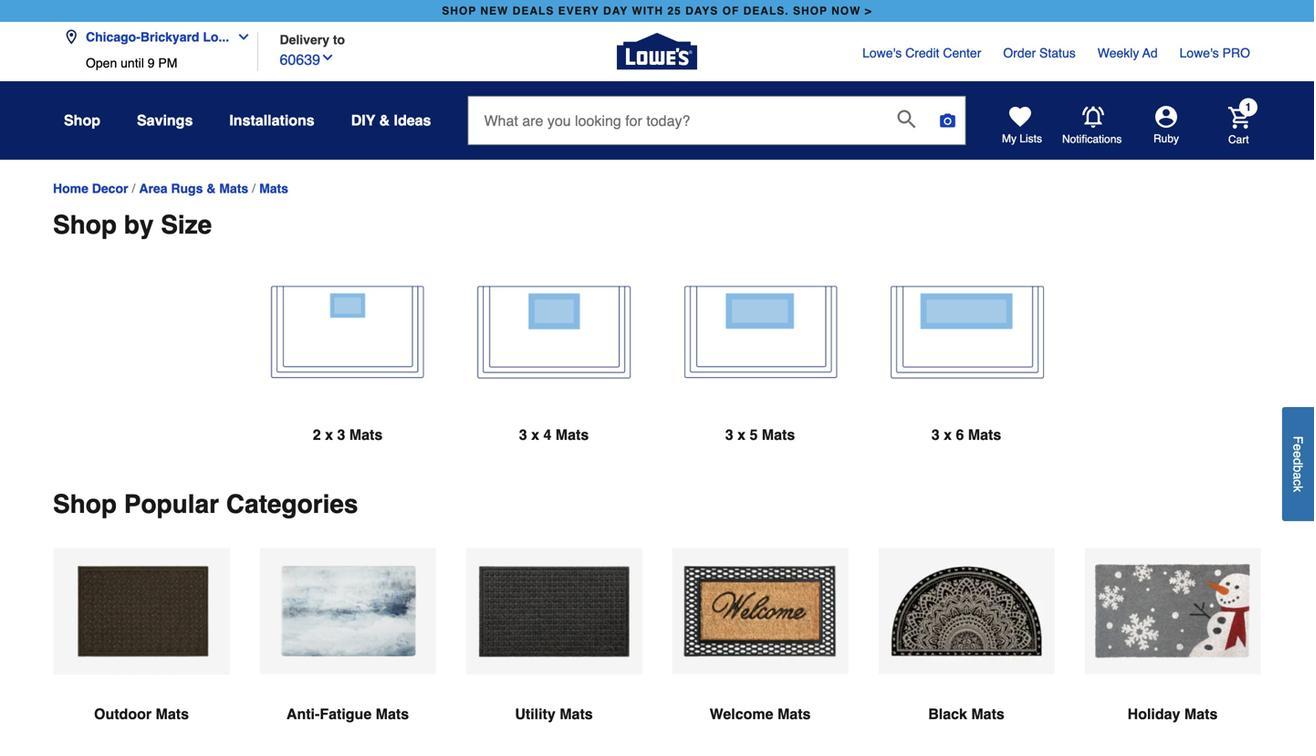 Task type: vqa. For each thing, say whether or not it's contained in the screenshot.
diy & ideas button
yes



Task type: describe. For each thing, give the bounding box(es) containing it.
savings button
[[137, 104, 193, 137]]

utility mats link
[[466, 548, 643, 742]]

my lists link
[[1002, 106, 1042, 146]]

pro
[[1223, 46, 1251, 60]]

weekly
[[1098, 46, 1140, 60]]

day
[[603, 5, 628, 17]]

mats inside the holiday mats link
[[1185, 706, 1218, 723]]

location image
[[64, 30, 79, 44]]

b
[[1291, 465, 1306, 472]]

mats inside the outdoor mats link
[[156, 706, 189, 723]]

every
[[558, 5, 600, 17]]

search image
[[898, 110, 916, 128]]

an icon of a 2 by 3 mat size. image
[[259, 269, 436, 396]]

chevron down image
[[229, 30, 251, 44]]

welcome mats
[[710, 706, 811, 723]]

diy & ideas
[[351, 112, 431, 129]]

size
[[161, 210, 212, 240]]

deals
[[513, 5, 554, 17]]

lowe's home improvement logo image
[[617, 11, 697, 92]]

a coir mat with a welcome message inside a decorative rubber border. image
[[672, 548, 849, 675]]

lowe's for lowe's credit center
[[863, 46, 902, 60]]

2
[[313, 426, 321, 443]]

utility
[[515, 706, 556, 723]]

d
[[1291, 458, 1306, 465]]

popular
[[124, 490, 219, 519]]

lowe's for lowe's pro
[[1180, 46, 1219, 60]]

status
[[1040, 46, 1076, 60]]

diy
[[351, 112, 375, 129]]

new
[[480, 5, 509, 17]]

categories
[[226, 490, 358, 519]]

a dark brown rubber door mat with a basket-weave pattern. image
[[53, 548, 230, 675]]

f e e d b a c k
[[1291, 436, 1306, 492]]

area
[[139, 181, 168, 196]]

mats inside anti-fatigue mats link
[[376, 706, 409, 723]]

x for 4
[[531, 426, 539, 443]]

chicago-brickyard lo...
[[86, 30, 229, 44]]

2 / from the left
[[252, 181, 256, 196]]

rugs
[[171, 181, 203, 196]]

a half circle black mat with beige mandala design. image
[[878, 548, 1055, 675]]

center
[[943, 46, 982, 60]]

an icon of a 3 by 4 mat size. image
[[466, 269, 643, 397]]

anti-
[[287, 706, 320, 723]]

welcome
[[710, 706, 774, 723]]

ruby
[[1154, 132, 1179, 145]]

ruby button
[[1123, 106, 1210, 146]]

an icon of a 3 by 6 mat size. image
[[878, 269, 1055, 397]]

open
[[86, 56, 117, 70]]

3 x 6 mats
[[932, 426, 1002, 443]]

lo...
[[203, 30, 229, 44]]

2 x 3 mats link
[[259, 269, 436, 490]]

outdoor mats
[[94, 706, 189, 723]]

25
[[668, 5, 682, 17]]

a
[[1291, 472, 1306, 479]]

5
[[750, 426, 758, 443]]

diy & ideas button
[[351, 104, 431, 137]]

outdoor
[[94, 706, 152, 723]]

1 e from the top
[[1291, 444, 1306, 451]]

Search Query text field
[[469, 97, 883, 144]]

shop new deals every day with 25 days of deals. shop now > link
[[438, 0, 876, 22]]

1 3 from the left
[[337, 426, 345, 443]]

holiday mats link
[[1084, 548, 1262, 742]]

lowe's credit center
[[863, 46, 982, 60]]

9
[[148, 56, 155, 70]]

welcome mats link
[[672, 548, 849, 742]]

60639 button
[[280, 47, 335, 71]]

2 e from the top
[[1291, 451, 1306, 458]]

black mats
[[929, 706, 1005, 723]]

holiday
[[1128, 706, 1181, 723]]

lowe's pro
[[1180, 46, 1251, 60]]

1
[[1246, 101, 1252, 114]]

cart
[[1229, 133, 1249, 146]]

chicago-
[[86, 30, 140, 44]]

lowe's home improvement lists image
[[1010, 106, 1032, 128]]

ad
[[1143, 46, 1158, 60]]

mats inside the 3 x 5 mats link
[[762, 426, 795, 443]]

chevron down image
[[320, 50, 335, 65]]

shop for shop by size
[[53, 210, 117, 240]]

mats inside utility mats link
[[560, 706, 593, 723]]

c
[[1291, 479, 1306, 486]]

deals.
[[744, 5, 789, 17]]

installations
[[229, 112, 315, 129]]

of
[[723, 5, 740, 17]]

shop new deals every day with 25 days of deals. shop now >
[[442, 5, 872, 17]]

3 for 3 x 6 mats
[[932, 426, 940, 443]]

area rugs & mats link
[[139, 181, 248, 196]]



Task type: locate. For each thing, give the bounding box(es) containing it.
shop down home decor link
[[53, 210, 117, 240]]

0 vertical spatial shop
[[64, 112, 100, 129]]

& inside home decor / area rugs & mats / mats
[[207, 181, 216, 196]]

mats
[[219, 181, 248, 196], [259, 181, 288, 196], [349, 426, 383, 443], [556, 426, 589, 443], [762, 426, 795, 443], [968, 426, 1002, 443], [156, 706, 189, 723], [376, 706, 409, 723], [560, 706, 593, 723], [778, 706, 811, 723], [972, 706, 1005, 723], [1185, 706, 1218, 723]]

an icon of a 3 by 5 mat size. image
[[672, 269, 849, 396]]

black mats link
[[878, 548, 1055, 742]]

None search field
[[468, 96, 966, 162]]

lowe's inside lowe's pro link
[[1180, 46, 1219, 60]]

1 horizontal spatial /
[[252, 181, 256, 196]]

lowe's
[[863, 46, 902, 60], [1180, 46, 1219, 60]]

by
[[124, 210, 154, 240]]

3 for 3 x 5 mats
[[725, 426, 734, 443]]

3 left 6
[[932, 426, 940, 443]]

lowe's left credit
[[863, 46, 902, 60]]

60639
[[280, 51, 320, 68]]

mats inside welcome mats 'link'
[[778, 706, 811, 723]]

3 x 4 mats link
[[466, 269, 643, 490]]

shop left the popular
[[53, 490, 117, 519]]

credit
[[906, 46, 940, 60]]

lowe's left 'pro'
[[1180, 46, 1219, 60]]

weekly ad link
[[1098, 44, 1158, 62]]

pm
[[158, 56, 177, 70]]

4 3 from the left
[[932, 426, 940, 443]]

holiday mats
[[1128, 706, 1218, 723]]

x for 6
[[944, 426, 952, 443]]

x left 6
[[944, 426, 952, 443]]

mats right fatigue
[[376, 706, 409, 723]]

anti-fatigue mats
[[287, 706, 409, 723]]

x left 5
[[738, 426, 746, 443]]

a holiday mat with snowflakes and snowman design. image
[[1084, 548, 1262, 675]]

camera image
[[939, 111, 957, 130]]

3 for 3 x 4 mats
[[519, 426, 527, 443]]

delivery to
[[280, 32, 345, 47]]

lowe's home improvement cart image
[[1229, 107, 1251, 128]]

a black utility mat. image
[[466, 548, 643, 675]]

shop for shop
[[64, 112, 100, 129]]

mats right the welcome
[[778, 706, 811, 723]]

mats inside black mats link
[[972, 706, 1005, 723]]

chicago-brickyard lo... button
[[64, 19, 258, 56]]

mats right 5
[[762, 426, 795, 443]]

shop by size
[[53, 210, 212, 240]]

lists
[[1020, 132, 1042, 145]]

x right 2 on the left bottom of page
[[325, 426, 333, 443]]

3 3 from the left
[[725, 426, 734, 443]]

1 horizontal spatial &
[[379, 112, 390, 129]]

3 x from the left
[[738, 426, 746, 443]]

fatigue
[[320, 706, 372, 723]]

days
[[686, 5, 719, 17]]

mats inside 3 x 4 mats link
[[556, 426, 589, 443]]

mats right 2 on the left bottom of page
[[349, 426, 383, 443]]

mats right holiday
[[1185, 706, 1218, 723]]

1 / from the left
[[132, 181, 135, 196]]

&
[[379, 112, 390, 129], [207, 181, 216, 196]]

/
[[132, 181, 135, 196], [252, 181, 256, 196]]

shop button
[[64, 104, 100, 137]]

0 vertical spatial &
[[379, 112, 390, 129]]

x for 3
[[325, 426, 333, 443]]

2 3 from the left
[[519, 426, 527, 443]]

0 horizontal spatial shop
[[442, 5, 477, 17]]

mats inside 2 x 3 mats link
[[349, 426, 383, 443]]

now
[[832, 5, 861, 17]]

x for 5
[[738, 426, 746, 443]]

mats right outdoor
[[156, 706, 189, 723]]

0 horizontal spatial lowe's
[[863, 46, 902, 60]]

/ left mats link
[[252, 181, 256, 196]]

with
[[632, 5, 664, 17]]

order
[[1004, 46, 1036, 60]]

decor
[[92, 181, 128, 196]]

to
[[333, 32, 345, 47]]

shop left now
[[793, 5, 828, 17]]

1 vertical spatial shop
[[53, 210, 117, 240]]

1 horizontal spatial shop
[[793, 5, 828, 17]]

k
[[1291, 486, 1306, 492]]

3 left 5
[[725, 426, 734, 443]]

0 horizontal spatial /
[[132, 181, 135, 196]]

outdoor mats link
[[53, 548, 230, 742]]

1 x from the left
[[325, 426, 333, 443]]

mats right "utility" at the left bottom
[[560, 706, 593, 723]]

home decor / area rugs & mats / mats
[[53, 181, 288, 196]]

my lists
[[1002, 132, 1042, 145]]

0 horizontal spatial &
[[207, 181, 216, 196]]

mats right black
[[972, 706, 1005, 723]]

ideas
[[394, 112, 431, 129]]

2 x 3 mats
[[313, 426, 383, 443]]

lowe's home improvement notification center image
[[1083, 106, 1105, 128]]

>
[[865, 5, 872, 17]]

delivery
[[280, 32, 330, 47]]

weekly ad
[[1098, 46, 1158, 60]]

3 left the 4
[[519, 426, 527, 443]]

x left the 4
[[531, 426, 539, 443]]

1 horizontal spatial lowe's
[[1180, 46, 1219, 60]]

& inside button
[[379, 112, 390, 129]]

f
[[1291, 436, 1306, 444]]

1 vertical spatial &
[[207, 181, 216, 196]]

mats down installations button
[[259, 181, 288, 196]]

shop popular categories
[[53, 490, 358, 519]]

my
[[1002, 132, 1017, 145]]

e up b
[[1291, 451, 1306, 458]]

mats left mats link
[[219, 181, 248, 196]]

notifications
[[1063, 133, 1122, 145]]

2 shop from the left
[[793, 5, 828, 17]]

e up "d"
[[1291, 444, 1306, 451]]

home decor link
[[53, 181, 128, 196]]

3 right 2 on the left bottom of page
[[337, 426, 345, 443]]

an anti-fatigue mat with an abstract blue design. image
[[259, 548, 436, 675]]

open until 9 pm
[[86, 56, 177, 70]]

3 x 6 mats link
[[878, 269, 1055, 490]]

mats link
[[259, 181, 288, 196]]

mats right 6
[[968, 426, 1002, 443]]

mats right the 4
[[556, 426, 589, 443]]

shop down open
[[64, 112, 100, 129]]

1 shop from the left
[[442, 5, 477, 17]]

anti-fatigue mats link
[[259, 548, 436, 742]]

2 vertical spatial shop
[[53, 490, 117, 519]]

4 x from the left
[[944, 426, 952, 443]]

shop for shop popular categories
[[53, 490, 117, 519]]

until
[[121, 56, 144, 70]]

lowe's credit center link
[[863, 44, 982, 62]]

lowe's pro link
[[1180, 44, 1251, 62]]

lowe's inside lowe's credit center link
[[863, 46, 902, 60]]

home
[[53, 181, 88, 196]]

3 x 4 mats
[[519, 426, 589, 443]]

3 x 5 mats link
[[672, 269, 849, 490]]

brickyard
[[140, 30, 199, 44]]

mats inside 3 x 6 mats link
[[968, 426, 1002, 443]]

installations button
[[229, 104, 315, 137]]

/ left the area
[[132, 181, 135, 196]]

savings
[[137, 112, 193, 129]]

& right rugs
[[207, 181, 216, 196]]

shop
[[64, 112, 100, 129], [53, 210, 117, 240], [53, 490, 117, 519]]

3
[[337, 426, 345, 443], [519, 426, 527, 443], [725, 426, 734, 443], [932, 426, 940, 443]]

f e e d b a c k button
[[1283, 407, 1315, 521]]

shop left new
[[442, 5, 477, 17]]

& right diy
[[379, 112, 390, 129]]

2 x from the left
[[531, 426, 539, 443]]

order status link
[[1004, 44, 1076, 62]]

2 lowe's from the left
[[1180, 46, 1219, 60]]

6
[[956, 426, 964, 443]]

1 lowe's from the left
[[863, 46, 902, 60]]



